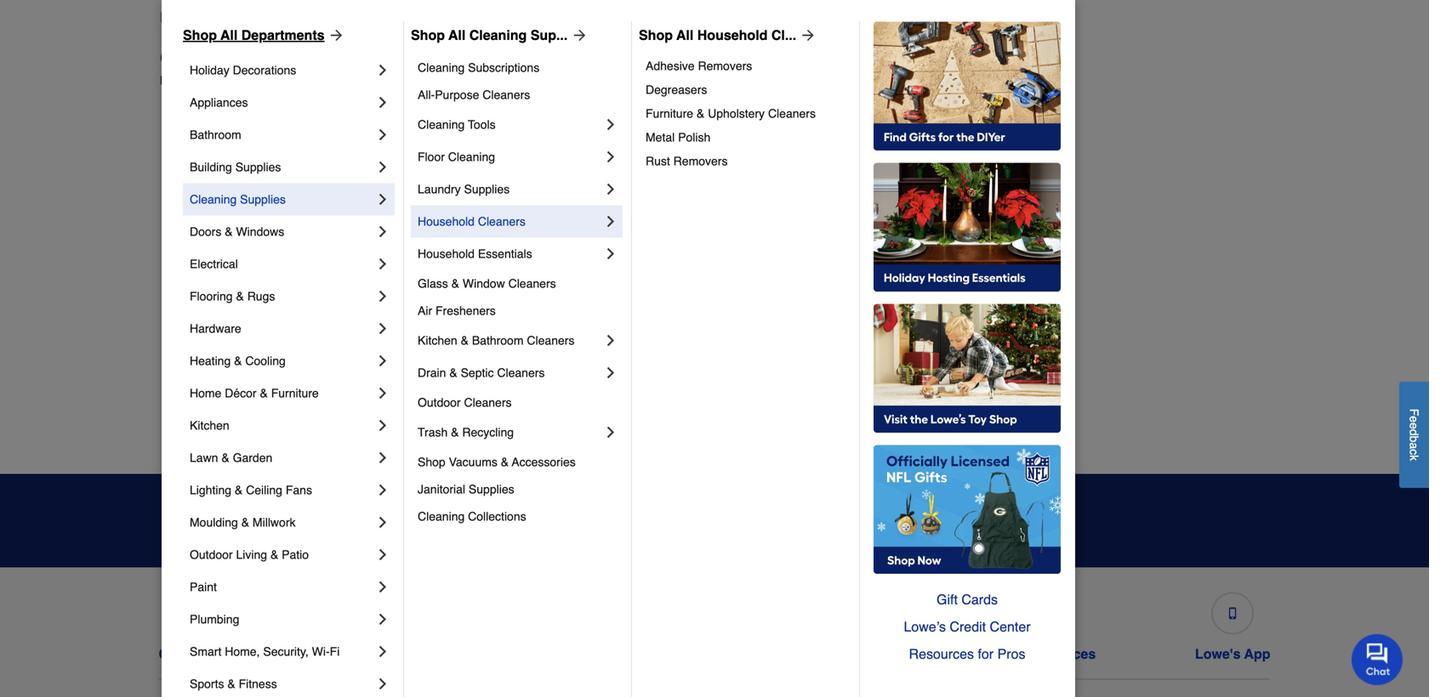 Task type: vqa. For each thing, say whether or not it's contained in the screenshot.
left lights
no



Task type: locate. For each thing, give the bounding box(es) containing it.
shop down find a store
[[183, 27, 217, 43]]

moulding & millwork
[[190, 516, 296, 529]]

& inside lawn & garden link
[[221, 451, 229, 465]]

officially licensed n f l gifts. shop now. image
[[874, 445, 1061, 575]]

cleaners down "subscriptions"
[[483, 88, 530, 102]]

0 vertical spatial bathroom
[[190, 128, 241, 142]]

& left ceiling
[[235, 484, 243, 497]]

chevron right image for plumbing
[[374, 611, 391, 628]]

holiday
[[190, 63, 229, 77]]

1 vertical spatial bathroom
[[472, 334, 524, 347]]

0 horizontal spatial kitchen
[[190, 419, 229, 432]]

supplies for janitorial supplies
[[469, 483, 514, 496]]

east up heating
[[174, 331, 197, 345]]

chevron right image for lawn & garden
[[374, 449, 391, 467]]

& right glass
[[451, 277, 459, 290]]

1 arrow right image from the left
[[325, 27, 345, 44]]

0 horizontal spatial new
[[250, 73, 274, 87]]

all down store
[[220, 27, 238, 43]]

city down air fresheners link
[[489, 331, 510, 345]]

1 horizontal spatial kitchen
[[418, 334, 457, 347]]

lighting & ceiling fans link
[[190, 474, 374, 506]]

0 vertical spatial new
[[367, 9, 394, 25]]

& for sports & fitness
[[227, 677, 235, 691]]

furniture down heating & cooling link
[[271, 387, 319, 400]]

furniture down degreasers
[[646, 107, 693, 120]]

1 vertical spatial gift cards
[[795, 647, 861, 662]]

cleaners up metal polish link
[[768, 107, 816, 120]]

outdoor for outdoor living & patio
[[190, 548, 233, 562]]

0 vertical spatial outdoor
[[418, 396, 461, 410]]

shop vacuums & accessories link
[[418, 449, 619, 476]]

chevron right image for household essentials
[[602, 245, 619, 262]]

smart home, security, wi-fi link
[[190, 636, 374, 668]]

1 horizontal spatial gift
[[937, 592, 958, 608]]

shop
[[418, 455, 446, 469]]

a inside button
[[1407, 443, 1421, 449]]

décor
[[225, 387, 257, 400]]

east brunswick link
[[174, 296, 255, 313]]

& down rutherford
[[234, 354, 242, 368]]

chevron right image for heating & cooling
[[374, 353, 391, 370]]

all-
[[418, 88, 435, 102]]

3 all from the left
[[676, 27, 694, 43]]

1 horizontal spatial arrow right image
[[568, 27, 588, 44]]

lowe's credit center link
[[557, 586, 692, 663]]

0 horizontal spatial a
[[192, 9, 200, 25]]

& left patio
[[270, 548, 278, 562]]

all-purpose cleaners
[[418, 88, 530, 102]]

polish
[[678, 130, 711, 144]]

credit
[[950, 619, 986, 635], [606, 647, 646, 662]]

0 horizontal spatial gift cards link
[[792, 586, 865, 663]]

& inside heating & cooling link
[[234, 354, 242, 368]]

2 shop from the left
[[411, 27, 445, 43]]

holiday decorations
[[190, 63, 296, 77]]

jersey up shop all cleaning sup...
[[398, 9, 438, 25]]

1 shop from the left
[[183, 27, 217, 43]]

0 vertical spatial city
[[160, 46, 198, 70]]

1 horizontal spatial city
[[489, 331, 510, 345]]

removers down shop all household cl... link
[[698, 59, 752, 73]]

1 vertical spatial gift
[[795, 647, 819, 662]]

2 horizontal spatial lowe's
[[1195, 647, 1241, 662]]

household down laundry
[[418, 215, 475, 228]]

air fresheners link
[[418, 297, 619, 324]]

2 horizontal spatial shop
[[639, 27, 673, 43]]

1 vertical spatial outdoor
[[190, 548, 233, 562]]

chevron right image for smart home, security, wi-fi
[[374, 643, 391, 660]]

1 horizontal spatial bathroom
[[472, 334, 524, 347]]

household up "adhesive removers" "link"
[[697, 27, 768, 43]]

laundry supplies link
[[418, 173, 602, 205]]

kitchen inside kitchen & bathroom cleaners link
[[418, 334, 457, 347]]

east for east brunswick
[[174, 297, 197, 311]]

1 horizontal spatial furniture
[[646, 107, 693, 120]]

& right décor
[[260, 387, 268, 400]]

outdoor
[[418, 396, 461, 410], [190, 548, 233, 562]]

chevron right image for kitchen & bathroom cleaners
[[602, 332, 619, 349]]

1 horizontal spatial shop
[[411, 27, 445, 43]]

electrical
[[190, 257, 238, 271]]

all up cleaning subscriptions
[[448, 27, 466, 43]]

0 vertical spatial east
[[174, 297, 197, 311]]

doors
[[190, 225, 221, 239]]

dimensions image
[[1024, 608, 1036, 620]]

shop up "adhesive"
[[639, 27, 673, 43]]

decorations
[[233, 63, 296, 77]]

& for doors & windows
[[225, 225, 233, 239]]

hamilton link
[[451, 194, 498, 211]]

& inside contact us & faq 'link'
[[234, 647, 244, 662]]

got
[[561, 528, 580, 541]]

toms
[[1005, 297, 1034, 311]]

& right trash
[[451, 426, 459, 439]]

vacuums
[[449, 455, 498, 469]]

1 horizontal spatial credit
[[950, 619, 986, 635]]

mobile image
[[1227, 608, 1239, 620]]

& right the drain
[[449, 366, 457, 380]]

& inside doors & windows link
[[225, 225, 233, 239]]

2 all from the left
[[448, 27, 466, 43]]

& for heating & cooling
[[234, 354, 242, 368]]

outdoor living & patio link
[[190, 539, 374, 571]]

e up b
[[1407, 423, 1421, 429]]

1 all from the left
[[220, 27, 238, 43]]

sign
[[968, 513, 998, 529]]

cleaning down building
[[190, 193, 237, 206]]

household inside household essentials link
[[418, 247, 475, 261]]

find gifts for the diyer. image
[[874, 22, 1061, 151]]

& inside "trash & recycling" link
[[451, 426, 459, 439]]

0 horizontal spatial city
[[160, 46, 198, 70]]

rio grande
[[1005, 195, 1066, 209]]

arrow right image inside shop all departments link
[[325, 27, 345, 44]]

chevron right image for electrical
[[374, 256, 391, 273]]

deptford
[[174, 263, 219, 277]]

supplies down hackettstown 'link'
[[464, 182, 510, 196]]

& inside kitchen & bathroom cleaners link
[[461, 334, 469, 347]]

east inside "link"
[[174, 297, 197, 311]]

resources
[[909, 646, 974, 662]]

sign up
[[968, 513, 1020, 529]]

0 vertical spatial kitchen
[[418, 334, 457, 347]]

2 e from the top
[[1407, 423, 1421, 429]]

& for furniture & upholstery cleaners
[[697, 107, 705, 120]]

& inside sports & fitness link
[[227, 677, 235, 691]]

0 horizontal spatial furniture
[[271, 387, 319, 400]]

cleaners up outdoor cleaners link
[[497, 366, 545, 380]]

chevron right image for floor cleaning
[[602, 148, 619, 165]]

bathroom down appliances
[[190, 128, 241, 142]]

store
[[204, 9, 239, 25]]

plumbing
[[190, 613, 239, 626]]

0 horizontal spatial arrow right image
[[325, 27, 345, 44]]

chevron right image for cleaning supplies
[[374, 191, 391, 208]]

arrow right image for shop all departments
[[325, 27, 345, 44]]

new
[[367, 9, 394, 25], [250, 73, 274, 87]]

1 vertical spatial removers
[[673, 154, 728, 168]]

outdoor up trash
[[418, 396, 461, 410]]

jersey down fresheners
[[451, 331, 486, 345]]

heating & cooling
[[190, 354, 286, 368]]

east rutherford
[[174, 331, 257, 345]]

lawn & garden
[[190, 451, 272, 465]]

0 horizontal spatial shop
[[183, 27, 217, 43]]

& inside flooring & rugs link
[[236, 290, 244, 303]]

0 vertical spatial removers
[[698, 59, 752, 73]]

all for cleaning
[[448, 27, 466, 43]]

1 vertical spatial credit
[[606, 647, 646, 662]]

bathroom inside bathroom 'link'
[[190, 128, 241, 142]]

chevron right image for sports & fitness
[[374, 676, 391, 693]]

2 vertical spatial household
[[418, 247, 475, 261]]

bathroom up drain & septic cleaners "link"
[[472, 334, 524, 347]]

lowe's
[[160, 73, 197, 87], [557, 647, 602, 662], [1195, 647, 1241, 662]]

supplies up inspiration
[[469, 483, 514, 496]]

departments
[[241, 27, 325, 43]]

1 vertical spatial new
[[250, 73, 274, 87]]

a right find
[[192, 9, 200, 25]]

air fresheners
[[418, 304, 496, 318]]

1 horizontal spatial gift cards
[[937, 592, 998, 608]]

2 vertical spatial jersey
[[451, 331, 486, 345]]

& for glass & window cleaners
[[451, 277, 459, 290]]

chevron right image for flooring & rugs
[[374, 288, 391, 305]]

east for east rutherford
[[174, 331, 197, 345]]

bathroom
[[190, 128, 241, 142], [472, 334, 524, 347]]

1 vertical spatial cards
[[823, 647, 861, 662]]

1 horizontal spatial center
[[990, 619, 1031, 635]]

inspiration
[[447, 501, 552, 524]]

& left rugs
[[236, 290, 244, 303]]

lumberton link
[[451, 398, 508, 415]]

& for lighting & ceiling fans
[[235, 484, 243, 497]]

& down fresheners
[[461, 334, 469, 347]]

outdoor down moulding
[[190, 548, 233, 562]]

0 horizontal spatial cards
[[823, 647, 861, 662]]

0 vertical spatial gift cards
[[937, 592, 998, 608]]

city inside city directory lowe's stores in new jersey
[[160, 46, 198, 70]]

0 vertical spatial gift
[[937, 592, 958, 608]]

all up adhesive removers
[[676, 27, 694, 43]]

cleaning for supplies
[[190, 193, 237, 206]]

arrow right image
[[325, 27, 345, 44], [568, 27, 588, 44]]

arrow right image up holiday decorations "link"
[[325, 27, 345, 44]]

& inside drain & septic cleaners "link"
[[449, 366, 457, 380]]

cleaning down all-
[[418, 118, 465, 131]]

kitchen down air
[[418, 334, 457, 347]]

shop all cleaning sup... link
[[411, 25, 588, 45]]

1 vertical spatial furniture
[[271, 387, 319, 400]]

arrow right image up the cleaning subscriptions link
[[568, 27, 588, 44]]

flooring & rugs link
[[190, 280, 374, 313]]

city down find
[[160, 46, 198, 70]]

& inside glass & window cleaners link
[[451, 277, 459, 290]]

removers down polish
[[673, 154, 728, 168]]

fi
[[330, 645, 340, 659]]

e up d
[[1407, 416, 1421, 423]]

contact us & faq
[[159, 647, 276, 662]]

fans
[[286, 484, 312, 497]]

gift
[[937, 592, 958, 608], [795, 647, 819, 662]]

outdoor inside outdoor cleaners link
[[418, 396, 461, 410]]

outdoor for outdoor cleaners
[[418, 396, 461, 410]]

status
[[416, 647, 458, 662]]

1 vertical spatial center
[[649, 647, 692, 662]]

1 vertical spatial east
[[174, 331, 197, 345]]

chevron right image
[[602, 148, 619, 165], [374, 191, 391, 208], [374, 288, 391, 305], [602, 332, 619, 349], [374, 417, 391, 434], [602, 424, 619, 441], [374, 514, 391, 531], [374, 579, 391, 596], [374, 611, 391, 628], [374, 676, 391, 693]]

chevron right image for kitchen
[[374, 417, 391, 434]]

jersey down departments
[[277, 73, 312, 87]]

3 shop from the left
[[639, 27, 673, 43]]

cleaning down janitorial
[[418, 510, 465, 524]]

jersey inside city directory lowe's stores in new jersey
[[277, 73, 312, 87]]

east down deptford link
[[174, 297, 197, 311]]

outdoor inside outdoor living & patio link
[[190, 548, 233, 562]]

cleaning up all-
[[418, 61, 465, 74]]

millwork
[[253, 516, 296, 529]]

0 vertical spatial a
[[192, 9, 200, 25]]

0 horizontal spatial lowe's
[[160, 73, 197, 87]]

1 horizontal spatial a
[[1407, 443, 1421, 449]]

& for kitchen & bathroom cleaners
[[461, 334, 469, 347]]

kitchen down home
[[190, 419, 229, 432]]

e
[[1407, 416, 1421, 423], [1407, 423, 1421, 429]]

0 vertical spatial credit
[[950, 619, 986, 635]]

1 vertical spatial a
[[1407, 443, 1421, 449]]

2 horizontal spatial jersey
[[451, 331, 486, 345]]

0 horizontal spatial center
[[649, 647, 692, 662]]

& inside shop vacuums & accessories link
[[501, 455, 509, 469]]

drain
[[418, 366, 446, 380]]

deptford link
[[174, 262, 219, 279]]

0 horizontal spatial all
[[220, 27, 238, 43]]

all
[[220, 27, 238, 43], [448, 27, 466, 43], [676, 27, 694, 43]]

cleaning inside "link"
[[469, 27, 527, 43]]

1 vertical spatial household
[[418, 215, 475, 228]]

cleaning collections
[[418, 510, 526, 524]]

shop for shop all cleaning sup...
[[411, 27, 445, 43]]

for
[[978, 646, 994, 662]]

0 vertical spatial household
[[697, 27, 768, 43]]

cleaning up "subscriptions"
[[469, 27, 527, 43]]

adhesive removers
[[646, 59, 752, 73]]

turnersville
[[1005, 331, 1067, 345]]

garden
[[233, 451, 272, 465]]

& left the millwork
[[241, 516, 249, 529]]

shop inside "link"
[[411, 27, 445, 43]]

outdoor living & patio
[[190, 548, 309, 562]]

holiday hosting essentials. image
[[874, 163, 1061, 292]]

outdoor cleaners link
[[418, 389, 619, 416]]

air
[[418, 304, 432, 318]]

household up glass
[[418, 247, 475, 261]]

0 vertical spatial furniture
[[646, 107, 693, 120]]

furniture inside furniture & upholstery cleaners link
[[646, 107, 693, 120]]

supplies up windows
[[240, 193, 286, 206]]

floor
[[418, 150, 445, 164]]

new inside city directory lowe's stores in new jersey
[[250, 73, 274, 87]]

1 horizontal spatial all
[[448, 27, 466, 43]]

& right doors
[[225, 225, 233, 239]]

deals,
[[381, 501, 442, 524]]

collections
[[468, 510, 526, 524]]

gift cards
[[937, 592, 998, 608], [795, 647, 861, 662]]

furniture & upholstery cleaners link
[[646, 102, 847, 125]]

2 horizontal spatial all
[[676, 27, 694, 43]]

2 east from the top
[[174, 331, 197, 345]]

bathroom inside kitchen & bathroom cleaners link
[[472, 334, 524, 347]]

credit for lowe's
[[606, 647, 646, 662]]

cleaners up "hillsborough"
[[478, 215, 526, 228]]

cleaners down air fresheners link
[[527, 334, 575, 347]]

shop down new jersey
[[411, 27, 445, 43]]

1 horizontal spatial cards
[[962, 592, 998, 608]]

0 horizontal spatial jersey
[[277, 73, 312, 87]]

union
[[1005, 365, 1037, 379]]

arrow right image for shop all cleaning sup...
[[568, 27, 588, 44]]

1 vertical spatial city
[[489, 331, 510, 345]]

removers for rust removers
[[673, 154, 728, 168]]

chat invite button image
[[1352, 634, 1404, 686]]

1 vertical spatial kitchen
[[190, 419, 229, 432]]

cleaners up 'recycling'
[[464, 396, 512, 410]]

janitorial supplies
[[418, 483, 514, 496]]

household inside household cleaners link
[[418, 215, 475, 228]]

& inside moulding & millwork link
[[241, 516, 249, 529]]

arrow right image
[[796, 27, 817, 44]]

a up k
[[1407, 443, 1421, 449]]

& inside furniture & upholstery cleaners link
[[697, 107, 705, 120]]

1 horizontal spatial outdoor
[[418, 396, 461, 410]]

chevron right image
[[374, 62, 391, 79], [374, 94, 391, 111], [602, 116, 619, 133], [374, 126, 391, 143], [374, 159, 391, 176], [602, 181, 619, 198], [602, 213, 619, 230], [374, 223, 391, 240], [602, 245, 619, 262], [374, 256, 391, 273], [374, 320, 391, 337], [374, 353, 391, 370], [602, 364, 619, 381], [374, 385, 391, 402], [374, 449, 391, 467], [374, 482, 391, 499], [374, 546, 391, 563], [374, 643, 391, 660]]

household cleaners
[[418, 215, 526, 228]]

1 horizontal spatial new
[[367, 9, 394, 25]]

1 horizontal spatial jersey
[[398, 9, 438, 25]]

0 vertical spatial center
[[990, 619, 1031, 635]]

& up polish
[[697, 107, 705, 120]]

0 vertical spatial jersey
[[398, 9, 438, 25]]

& down manahawkin
[[501, 455, 509, 469]]

cleaners up air fresheners link
[[508, 277, 556, 290]]

eatontown link
[[174, 364, 230, 381]]

princeton
[[1005, 161, 1056, 175]]

cards
[[962, 592, 998, 608], [823, 647, 861, 662]]

chevron right image for cleaning tools
[[602, 116, 619, 133]]

furniture inside home décor & furniture link
[[271, 387, 319, 400]]

arrow right image inside the shop all cleaning sup... "link"
[[568, 27, 588, 44]]

& right the us
[[234, 647, 244, 662]]

2 arrow right image from the left
[[568, 27, 588, 44]]

0 horizontal spatial bathroom
[[190, 128, 241, 142]]

piscataway link
[[1005, 125, 1066, 142]]

kitchen inside the kitchen link
[[190, 419, 229, 432]]

& for flooring & rugs
[[236, 290, 244, 303]]

river
[[1037, 297, 1065, 311]]

supplies up cleaning supplies
[[235, 160, 281, 174]]

& inside lighting & ceiling fans link
[[235, 484, 243, 497]]

household essentials link
[[418, 238, 602, 270]]

1 east from the top
[[174, 297, 197, 311]]

new inside button
[[367, 9, 394, 25]]

removers inside "link"
[[698, 59, 752, 73]]

1 horizontal spatial lowe's
[[557, 647, 602, 662]]

sicklerville
[[1005, 263, 1062, 277]]

all inside "link"
[[448, 27, 466, 43]]

0 horizontal spatial outdoor
[[190, 548, 233, 562]]

& right sports
[[227, 677, 235, 691]]

chevron right image for moulding & millwork
[[374, 514, 391, 531]]

1 vertical spatial jersey
[[277, 73, 312, 87]]

chevron right image for building supplies
[[374, 159, 391, 176]]

find
[[160, 9, 189, 25]]

household for household cleaners
[[418, 215, 475, 228]]

household for household essentials
[[418, 247, 475, 261]]

cleaners inside household cleaners link
[[478, 215, 526, 228]]

& right the lawn on the left bottom
[[221, 451, 229, 465]]

glass
[[418, 277, 448, 290]]

0 horizontal spatial credit
[[606, 647, 646, 662]]

lawnside
[[451, 365, 501, 379]]



Task type: describe. For each thing, give the bounding box(es) containing it.
kitchen for kitchen & bathroom cleaners
[[418, 334, 457, 347]]

security,
[[263, 645, 309, 659]]

metal
[[646, 130, 675, 144]]

0 vertical spatial cards
[[962, 592, 998, 608]]

glass & window cleaners
[[418, 277, 556, 290]]

installation services link
[[964, 586, 1096, 663]]

lawnside link
[[451, 364, 501, 381]]

d
[[1407, 429, 1421, 436]]

cleaners inside glass & window cleaners link
[[508, 277, 556, 290]]

shop all departments link
[[183, 25, 345, 45]]

lowe's credit center
[[904, 619, 1031, 635]]

deals, inspiration and trends we've got ideas to share.
[[381, 501, 666, 541]]

glass & window cleaners link
[[418, 270, 619, 297]]

purpose
[[435, 88, 479, 102]]

chevron right image for home décor & furniture
[[374, 385, 391, 402]]

cleaning for subscriptions
[[418, 61, 465, 74]]

lighting & ceiling fans
[[190, 484, 312, 497]]

smart
[[190, 645, 221, 659]]

us
[[213, 647, 230, 662]]

& for lawn & garden
[[221, 451, 229, 465]]

brick
[[174, 161, 200, 175]]

cleaners inside drain & septic cleaners "link"
[[497, 366, 545, 380]]

smart home, security, wi-fi
[[190, 645, 340, 659]]

stores
[[200, 73, 234, 87]]

union link
[[1005, 364, 1037, 381]]

bayonne link
[[174, 125, 221, 142]]

shop for shop all household cl...
[[639, 27, 673, 43]]

laundry supplies
[[418, 182, 510, 196]]

recycling
[[462, 426, 514, 439]]

& for drain & septic cleaners
[[449, 366, 457, 380]]

accessories
[[512, 455, 576, 469]]

household inside shop all household cl... link
[[697, 27, 768, 43]]

manahawkin link
[[451, 432, 518, 449]]

jersey inside 'link'
[[451, 331, 486, 345]]

shop for shop all departments
[[183, 27, 217, 43]]

furniture & upholstery cleaners
[[646, 107, 816, 120]]

supplies for building supplies
[[235, 160, 281, 174]]

sign up button
[[940, 498, 1048, 544]]

toms river link
[[1005, 296, 1065, 313]]

brick link
[[174, 159, 200, 177]]

woodbridge
[[1005, 433, 1070, 447]]

chevron right image for appliances
[[374, 94, 391, 111]]

chevron right image for paint
[[374, 579, 391, 596]]

rutherford
[[201, 331, 257, 345]]

cleaning down flemington link
[[448, 150, 495, 164]]

center for lowe's credit center
[[990, 619, 1031, 635]]

0 horizontal spatial gift
[[795, 647, 819, 662]]

moulding
[[190, 516, 238, 529]]

howell link
[[451, 296, 487, 313]]

paint link
[[190, 571, 374, 603]]

household essentials
[[418, 247, 532, 261]]

sicklerville link
[[1005, 262, 1062, 279]]

lowe's credit center
[[557, 647, 692, 662]]

up
[[1001, 513, 1020, 529]]

cleaners inside kitchen & bathroom cleaners link
[[527, 334, 575, 347]]

sports
[[190, 677, 224, 691]]

moulding & millwork link
[[190, 506, 374, 539]]

holiday decorations link
[[190, 54, 374, 86]]

outdoor cleaners
[[418, 396, 512, 410]]

manahawkin
[[451, 433, 518, 447]]

janitorial supplies link
[[418, 476, 619, 503]]

chevron right image for outdoor living & patio
[[374, 546, 391, 563]]

appliances
[[190, 96, 248, 109]]

rugs
[[247, 290, 275, 303]]

jersey city link
[[451, 330, 510, 347]]

cleaning tools
[[418, 118, 496, 131]]

chevron right image for laundry supplies
[[602, 181, 619, 198]]

0 horizontal spatial gift cards
[[795, 647, 861, 662]]

lowe's app link
[[1195, 586, 1270, 663]]

heating & cooling link
[[190, 345, 374, 377]]

all for departments
[[220, 27, 238, 43]]

tools
[[468, 118, 496, 131]]

shop all departments
[[183, 27, 325, 43]]

supplies for laundry supplies
[[464, 182, 510, 196]]

delran link
[[174, 228, 209, 245]]

home décor & furniture
[[190, 387, 319, 400]]

floor cleaning link
[[418, 141, 602, 173]]

& inside outdoor living & patio link
[[270, 548, 278, 562]]

lowe's inside city directory lowe's stores in new jersey
[[160, 73, 197, 87]]

home
[[190, 387, 221, 400]]

trends
[[599, 501, 666, 524]]

contact us & faq link
[[159, 586, 276, 663]]

cleaning subscriptions
[[418, 61, 539, 74]]

in
[[238, 73, 247, 87]]

city inside 'link'
[[489, 331, 510, 345]]

1 e from the top
[[1407, 416, 1421, 423]]

chevron right image for lighting & ceiling fans
[[374, 482, 391, 499]]

chevron right image for bathroom
[[374, 126, 391, 143]]

jersey inside button
[[398, 9, 438, 25]]

sup...
[[531, 27, 568, 43]]

cleaners inside outdoor cleaners link
[[464, 396, 512, 410]]

supplies for cleaning supplies
[[240, 193, 286, 206]]

all-purpose cleaners link
[[418, 81, 619, 108]]

lowe's for lowe's credit center
[[557, 647, 602, 662]]

kitchen for kitchen
[[190, 419, 229, 432]]

chevron right image for household cleaners
[[602, 213, 619, 230]]

cleaners inside furniture & upholstery cleaners link
[[768, 107, 816, 120]]

center for lowe's credit center
[[649, 647, 692, 662]]

c
[[1407, 449, 1421, 455]]

& inside home décor & furniture link
[[260, 387, 268, 400]]

removers for adhesive removers
[[698, 59, 752, 73]]

chevron right image for drain & septic cleaners
[[602, 364, 619, 381]]

bayonne
[[174, 127, 221, 141]]

1 horizontal spatial gift cards link
[[874, 586, 1061, 614]]

we've
[[523, 528, 558, 541]]

& for trash & recycling
[[451, 426, 459, 439]]

& for moulding & millwork
[[241, 516, 249, 529]]

chevron right image for holiday decorations
[[374, 62, 391, 79]]

woodbridge link
[[1005, 432, 1070, 449]]

east brunswick
[[174, 297, 255, 311]]

hamilton
[[451, 195, 498, 209]]

sign up form
[[687, 498, 1048, 544]]

chevron right image for doors & windows
[[374, 223, 391, 240]]

sports & fitness link
[[190, 668, 374, 698]]

order status link
[[375, 586, 458, 663]]

electrical link
[[190, 248, 374, 280]]

credit for lowe's
[[950, 619, 986, 635]]

septic
[[461, 366, 494, 380]]

lowe's for lowe's app
[[1195, 647, 1241, 662]]

cleaning for collections
[[418, 510, 465, 524]]

new jersey
[[367, 9, 438, 25]]

all for household
[[676, 27, 694, 43]]

chevron right image for trash & recycling
[[602, 424, 619, 441]]

home,
[[225, 645, 260, 659]]

ceiling
[[246, 484, 282, 497]]

rio grande link
[[1005, 194, 1066, 211]]

cleaners inside all-purpose cleaners link
[[483, 88, 530, 102]]

visit the lowe's toy shop. image
[[874, 304, 1061, 433]]

hardware
[[190, 322, 241, 336]]

customer care image
[[211, 608, 223, 620]]

to
[[617, 528, 628, 541]]

home décor & furniture link
[[190, 377, 374, 410]]

sewell link
[[1005, 228, 1041, 245]]

cleaning tools link
[[418, 108, 602, 141]]

metal polish
[[646, 130, 711, 144]]

plumbing link
[[190, 603, 374, 636]]

metal polish link
[[646, 125, 847, 149]]

essentials
[[478, 247, 532, 261]]

building
[[190, 160, 232, 174]]

cleaning for tools
[[418, 118, 465, 131]]

chevron right image for hardware
[[374, 320, 391, 337]]

cl...
[[771, 27, 796, 43]]

lawn
[[190, 451, 218, 465]]



